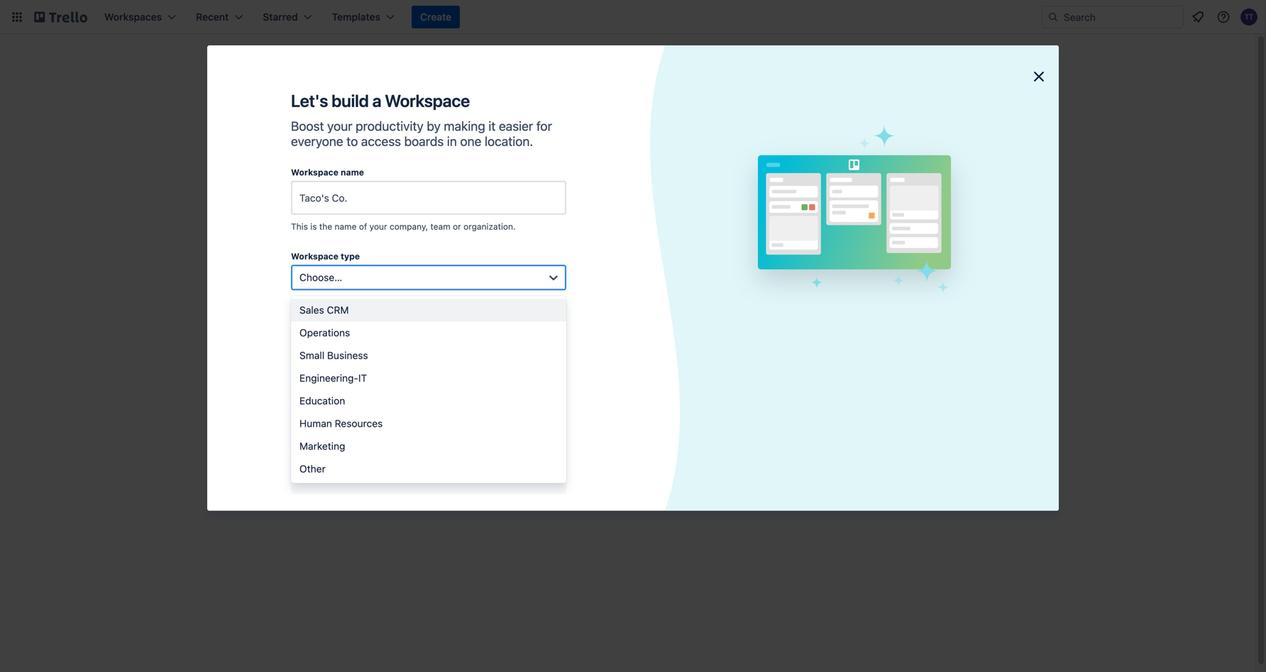 Task type: describe. For each thing, give the bounding box(es) containing it.
beyond imagination jeremy miller's workspace
[[826, 165, 932, 188]]

Our team organizes everything here. text field
[[291, 322, 566, 418]]

workspace
[[889, 178, 932, 188]]

in inside 'boost your productivity by making it easier for everyone to access boards in one location.'
[[447, 134, 457, 149]]

home
[[261, 126, 289, 138]]

access
[[361, 134, 401, 149]]

terry turtle (terryturtle) image
[[1241, 9, 1258, 26]]

workspace description
[[291, 308, 389, 318]]

jeremy
[[826, 178, 855, 188]]

get inside try trello premium get unlimited boards, all the views, unlimited automation, and more.
[[244, 365, 261, 377]]

search image
[[1048, 11, 1059, 23]]

operations
[[300, 327, 350, 339]]

simple project board
[[826, 136, 928, 148]]

got it! dismiss this. button
[[469, 301, 745, 324]]

get inside get your members on board with a few words about your workspace.
[[291, 425, 305, 435]]

more.
[[244, 394, 270, 405]]

this.
[[632, 306, 651, 318]]

it!
[[582, 306, 591, 318]]

trial
[[290, 419, 307, 431]]

in inside 'put everything in one place and start moving things forward with your first trello board!'
[[540, 196, 548, 207]]

create a board button
[[791, 238, 1034, 273]]

on
[[368, 425, 378, 435]]

and inside 'put everything in one place and start moving things forward with your first trello board!'
[[598, 196, 615, 207]]

start free trial
[[244, 419, 307, 431]]

primary element
[[0, 0, 1266, 34]]

one inside 'put everything in one place and start moving things forward with your first trello board!'
[[550, 196, 567, 207]]

workspace for workspace type
[[291, 252, 339, 262]]

create your board
[[564, 269, 649, 281]]

boards
[[284, 213, 316, 225]]

build
[[332, 91, 369, 111]]

imagination
[[865, 165, 922, 176]]

beyond
[[826, 165, 862, 176]]

0 horizontal spatial the
[[319, 222, 332, 232]]

with inside get your members on board with a few words about your workspace.
[[406, 425, 423, 435]]

board inside get your members on board with a few words about your workspace.
[[380, 425, 403, 435]]

it
[[358, 373, 367, 384]]

type
[[341, 252, 360, 262]]

engineering-
[[300, 373, 358, 384]]

links
[[800, 216, 822, 226]]

human resources
[[300, 418, 383, 430]]

create your board button
[[469, 264, 745, 287]]

this
[[291, 222, 308, 232]]

team
[[431, 222, 451, 232]]

templates
[[261, 98, 310, 109]]

1 vertical spatial name
[[335, 222, 357, 232]]

everything
[[489, 196, 537, 207]]

for
[[536, 119, 552, 134]]

by
[[427, 119, 441, 134]]

try
[[244, 347, 260, 358]]

create for create your board
[[564, 269, 596, 281]]

settings link
[[233, 310, 415, 333]]

highlights link
[[233, 234, 415, 256]]

workspace up by
[[385, 91, 470, 111]]

0 vertical spatial a
[[372, 91, 381, 111]]

add image
[[392, 287, 409, 305]]

your right of
[[370, 222, 387, 232]]

company,
[[390, 222, 428, 232]]

human
[[300, 418, 332, 430]]

to
[[347, 134, 358, 149]]

simple project board link
[[791, 125, 1034, 159]]

first
[[590, 210, 608, 221]]

boards,
[[308, 365, 343, 377]]

this is the name of your company, team or organization.
[[291, 222, 516, 232]]

description
[[341, 308, 389, 318]]

it
[[489, 119, 496, 134]]

boards link
[[233, 208, 415, 231]]

education
[[300, 395, 345, 407]]

engineering-it
[[300, 373, 367, 384]]

try trello premium get unlimited boards, all the views, unlimited automation, and more.
[[244, 347, 394, 405]]

marketing
[[300, 441, 345, 453]]

boost
[[291, 119, 324, 134]]

board for create a board
[[867, 249, 893, 261]]

your inside 'put everything in one place and start moving things forward with your first trello board!'
[[567, 210, 588, 221]]

miller's
[[857, 178, 886, 188]]

is
[[310, 222, 317, 232]]

your inside 'boost your productivity by making it easier for everyone to access boards in one location.'
[[327, 119, 352, 134]]

a inside get your members on board with a few words about your workspace.
[[425, 425, 430, 435]]

members
[[284, 290, 327, 302]]

resources
[[335, 418, 383, 430]]

0 vertical spatial unlimited
[[263, 365, 305, 377]]

board for create your board
[[622, 269, 649, 281]]

of
[[359, 222, 367, 232]]

members
[[328, 425, 365, 435]]

1 vertical spatial unlimited
[[275, 379, 317, 391]]

with inside 'put everything in one place and start moving things forward with your first trello board!'
[[545, 210, 565, 221]]



Task type: vqa. For each thing, say whether or not it's contained in the screenshot.
"Customize views" icon
no



Task type: locate. For each thing, give the bounding box(es) containing it.
workspaces
[[241, 163, 292, 173]]

1 vertical spatial trello
[[262, 347, 289, 358]]

in
[[447, 134, 457, 149], [540, 196, 548, 207]]

premium
[[291, 347, 333, 358]]

trello inside try trello premium get unlimited boards, all the views, unlimited automation, and more.
[[262, 347, 289, 358]]

0 vertical spatial the
[[319, 222, 332, 232]]

workspace
[[385, 91, 470, 111], [291, 168, 339, 177], [291, 252, 339, 262], [291, 308, 339, 318]]

workspace down the everyone
[[291, 168, 339, 177]]

your down what are you working on? "text field"
[[598, 269, 619, 281]]

1 vertical spatial with
[[406, 425, 423, 435]]

workspace type
[[291, 252, 360, 262]]

your up workspace.
[[308, 425, 325, 435]]

name
[[341, 168, 364, 177], [335, 222, 357, 232]]

one inside 'boost your productivity by making it easier for everyone to access boards in one location.'
[[460, 134, 482, 149]]

workspace for workspace name
[[291, 168, 339, 177]]

your inside button
[[598, 269, 619, 281]]

1 horizontal spatial board
[[622, 269, 649, 281]]

the right 'all'
[[358, 365, 373, 377]]

or
[[453, 222, 461, 232]]

choose…
[[300, 272, 342, 284]]

1 vertical spatial get
[[291, 425, 305, 435]]

2 horizontal spatial create
[[826, 249, 856, 261]]

crm
[[327, 305, 349, 316]]

views
[[284, 264, 311, 276]]

0 horizontal spatial and
[[377, 379, 394, 391]]

location.
[[485, 134, 533, 149]]

2 horizontal spatial a
[[859, 249, 864, 261]]

anything
[[609, 172, 657, 186]]

one left it
[[460, 134, 482, 149]]

start
[[617, 196, 638, 207]]

boards
[[404, 134, 444, 149]]

2 vertical spatial a
[[425, 425, 430, 435]]

1 vertical spatial create
[[826, 249, 856, 261]]

0 horizontal spatial one
[[460, 134, 482, 149]]

sales
[[300, 305, 324, 316]]

1 vertical spatial board
[[622, 269, 649, 281]]

0 horizontal spatial in
[[447, 134, 457, 149]]

0 horizontal spatial get
[[244, 365, 261, 377]]

0 vertical spatial with
[[545, 210, 565, 221]]

0 horizontal spatial trello
[[262, 347, 289, 358]]

get up views,
[[244, 365, 261, 377]]

free
[[269, 419, 287, 431]]

and up first
[[598, 196, 615, 207]]

board
[[867, 249, 893, 261], [622, 269, 649, 281], [380, 425, 403, 435]]

trello down start
[[611, 210, 636, 221]]

create for create
[[420, 11, 452, 23]]

other
[[300, 464, 326, 475]]

templates link
[[233, 91, 415, 116]]

Search field
[[1059, 6, 1183, 28]]

1 horizontal spatial trello
[[611, 210, 636, 221]]

one left place
[[550, 196, 567, 207]]

unlimited
[[263, 365, 305, 377], [275, 379, 317, 391]]

views link
[[233, 259, 415, 282]]

0 vertical spatial trello
[[611, 210, 636, 221]]

switch to… image
[[10, 10, 24, 24]]

and
[[598, 196, 615, 207], [377, 379, 394, 391]]

and right it
[[377, 379, 394, 391]]

the right is in the top of the page
[[319, 222, 332, 232]]

get right free
[[291, 425, 305, 435]]

business
[[327, 350, 368, 362]]

moving
[[641, 196, 675, 207]]

2 vertical spatial create
[[564, 269, 596, 281]]

place
[[570, 196, 595, 207]]

small business
[[300, 350, 368, 362]]

0 vertical spatial in
[[447, 134, 457, 149]]

organize
[[557, 172, 606, 186]]

1 horizontal spatial and
[[598, 196, 615, 207]]

views,
[[244, 379, 273, 391]]

1 horizontal spatial a
[[425, 425, 430, 435]]

easier
[[499, 119, 533, 134]]

1 vertical spatial and
[[377, 379, 394, 391]]

1 horizontal spatial with
[[545, 210, 565, 221]]

0 vertical spatial create
[[420, 11, 452, 23]]

with left first
[[545, 210, 565, 221]]

Workspace name text field
[[291, 181, 566, 215]]

board!
[[639, 210, 668, 221]]

2 horizontal spatial board
[[867, 249, 893, 261]]

name left of
[[335, 222, 357, 232]]

in right everything
[[540, 196, 548, 207]]

the inside try trello premium get unlimited boards, all the views, unlimited automation, and more.
[[358, 365, 373, 377]]

your right about
[[501, 425, 519, 435]]

workspace for workspace description
[[291, 308, 339, 318]]

1 horizontal spatial in
[[540, 196, 548, 207]]

trello inside 'put everything in one place and start moving things forward with your first trello board!'
[[611, 210, 636, 221]]

automation,
[[320, 379, 374, 391]]

organization.
[[464, 222, 516, 232]]

small
[[300, 350, 325, 362]]

1 horizontal spatial one
[[550, 196, 567, 207]]

making
[[444, 119, 485, 134]]

1 vertical spatial one
[[550, 196, 567, 207]]

open information menu image
[[1217, 10, 1231, 24]]

name down to
[[341, 168, 364, 177]]

1 horizontal spatial create
[[564, 269, 596, 281]]

get your members on board with a few words about your workspace.
[[291, 425, 519, 450]]

0 vertical spatial get
[[244, 365, 261, 377]]

let's build a workspace
[[291, 91, 470, 111]]

about
[[475, 425, 498, 435]]

got it! dismiss this.
[[563, 306, 651, 318]]

dismiss
[[593, 306, 629, 318]]

0 horizontal spatial create
[[420, 11, 452, 23]]

home link
[[233, 119, 415, 145]]

0 horizontal spatial a
[[372, 91, 381, 111]]

0 notifications image
[[1190, 9, 1207, 26]]

your down build
[[327, 119, 352, 134]]

project
[[861, 136, 897, 148]]

few
[[432, 425, 446, 435]]

sales crm
[[300, 305, 349, 316]]

and inside try trello premium get unlimited boards, all the views, unlimited automation, and more.
[[377, 379, 394, 391]]

0 horizontal spatial board
[[380, 425, 403, 435]]

create button
[[412, 6, 460, 28]]

0 vertical spatial one
[[460, 134, 482, 149]]

unlimited up the education
[[275, 379, 317, 391]]

a inside button
[[859, 249, 864, 261]]

your down place
[[567, 210, 588, 221]]

in right by
[[447, 134, 457, 149]]

create for create a board
[[826, 249, 856, 261]]

settings
[[284, 316, 322, 327]]

0 vertical spatial name
[[341, 168, 364, 177]]

the
[[319, 222, 332, 232], [358, 365, 373, 377]]

start free trial button
[[244, 418, 307, 432]]

productivity
[[356, 119, 424, 134]]

workspace.
[[291, 440, 338, 450]]

0 vertical spatial board
[[867, 249, 893, 261]]

create inside primary element
[[420, 11, 452, 23]]

0 vertical spatial and
[[598, 196, 615, 207]]

unlimited up views,
[[263, 365, 305, 377]]

put everything in one place and start moving things forward with your first trello board!
[[470, 196, 743, 221]]

things
[[677, 196, 706, 207]]

all
[[345, 365, 355, 377]]

1 vertical spatial a
[[859, 249, 864, 261]]

1 vertical spatial the
[[358, 365, 373, 377]]

simple
[[826, 136, 859, 148]]

forward
[[708, 196, 743, 207]]

your
[[327, 119, 352, 134], [567, 210, 588, 221], [370, 222, 387, 232], [598, 269, 619, 281], [308, 425, 325, 435], [501, 425, 519, 435]]

2 vertical spatial board
[[380, 425, 403, 435]]

1 vertical spatial in
[[540, 196, 548, 207]]

members link
[[233, 285, 415, 307]]

with left few on the bottom left
[[406, 425, 423, 435]]

workspace name
[[291, 168, 364, 177]]

trello right 'try' on the left
[[262, 347, 289, 358]]

one
[[460, 134, 482, 149], [550, 196, 567, 207]]

got
[[563, 306, 579, 318]]

highlights
[[284, 239, 330, 251]]

create a board
[[826, 249, 893, 261]]

a
[[372, 91, 381, 111], [859, 249, 864, 261], [425, 425, 430, 435]]

workspace down members "link"
[[291, 308, 339, 318]]

words
[[449, 425, 473, 435]]

What are you working on? text field
[[469, 230, 745, 256]]

board
[[899, 136, 928, 148]]

workspace down highlights
[[291, 252, 339, 262]]

1 horizontal spatial get
[[291, 425, 305, 435]]

organize anything
[[557, 172, 657, 186]]

1 horizontal spatial the
[[358, 365, 373, 377]]

0 horizontal spatial with
[[406, 425, 423, 435]]

start
[[244, 419, 267, 431]]

everyone
[[291, 134, 343, 149]]

get
[[244, 365, 261, 377], [291, 425, 305, 435]]



